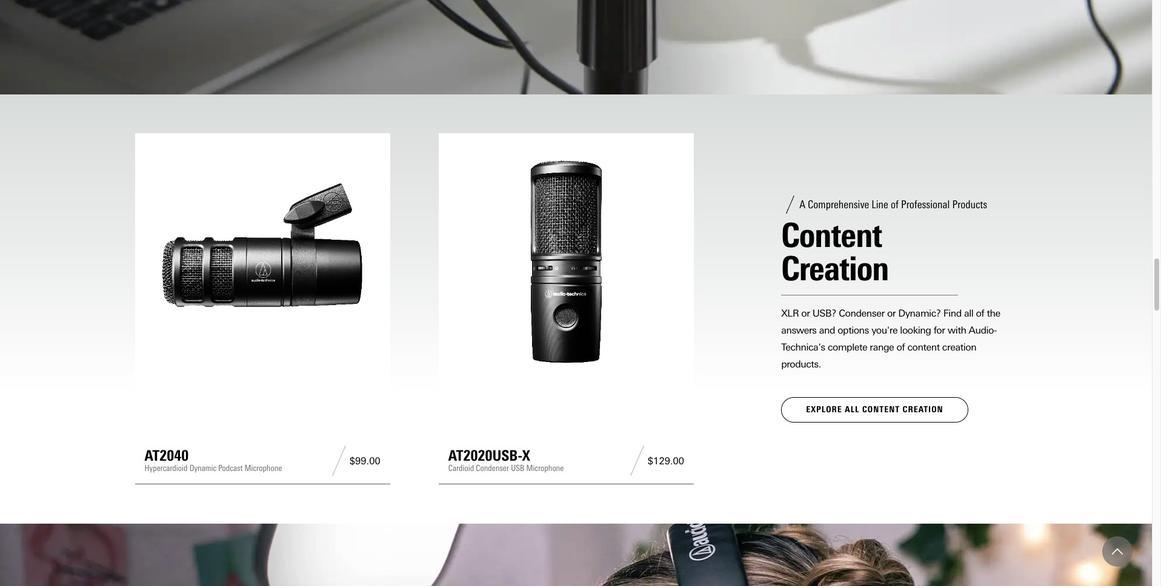 Task type: describe. For each thing, give the bounding box(es) containing it.
podcast
[[218, 463, 243, 474]]

explore all content creation
[[806, 405, 943, 415]]

usb
[[511, 463, 524, 474]]

and
[[819, 325, 835, 336]]

content inside content creation
[[781, 215, 882, 256]]

divider line image for at2020usb-x
[[627, 446, 648, 476]]

range
[[870, 342, 894, 353]]

2 or from the left
[[887, 308, 896, 319]]

products
[[952, 198, 987, 211]]

0 vertical spatial creation
[[781, 248, 889, 289]]

at2040 hypercardioid dynamic podcast microphone
[[145, 447, 282, 474]]

complete
[[828, 342, 867, 353]]

all inside explore all content creation button
[[845, 405, 860, 415]]

arrow up image
[[1112, 547, 1123, 558]]

0 vertical spatial of
[[891, 198, 899, 211]]

creation
[[942, 342, 976, 353]]

$99.00
[[350, 456, 380, 467]]

condenser for or
[[839, 308, 885, 319]]

creation inside button
[[903, 405, 943, 415]]

a
[[799, 198, 805, 211]]

hypercardioid
[[145, 463, 188, 474]]

line
[[872, 198, 888, 211]]

content
[[907, 342, 940, 353]]

x
[[522, 447, 530, 465]]

divider line image for at2040
[[328, 446, 350, 476]]

$129.00
[[648, 456, 684, 467]]

explore all content creation link
[[781, 398, 968, 423]]

professional
[[901, 198, 950, 211]]



Task type: locate. For each thing, give the bounding box(es) containing it.
at2040usb hypercardioid dynamic usb microphone image
[[0, 0, 1152, 95]]

2 microphone from the left
[[526, 463, 564, 474]]

products.
[[781, 359, 821, 370]]

cardioid
[[448, 463, 474, 474]]

comprehensive
[[808, 198, 869, 211]]

1 vertical spatial creation
[[903, 405, 943, 415]]

the
[[987, 308, 1000, 319]]

dynamic?
[[898, 308, 941, 319]]

with
[[948, 325, 966, 336]]

all inside "xlr or usb? condenser or dynamic? find all of the answers and options you're looking for with audio- technica's complete range of content creation products."
[[964, 308, 973, 319]]

at2020usb-x cardioid condenser usb microphone
[[448, 447, 564, 474]]

at2020usb-
[[448, 447, 522, 465]]

microphone inside at2040 hypercardioid dynamic podcast microphone
[[245, 463, 282, 474]]

content down comprehensive
[[781, 215, 882, 256]]

condenser inside "xlr or usb? condenser or dynamic? find all of the answers and options you're looking for with audio- technica's complete range of content creation products."
[[839, 308, 885, 319]]

xlr
[[781, 308, 799, 319]]

1 horizontal spatial or
[[887, 308, 896, 319]]

0 horizontal spatial divider line image
[[328, 446, 350, 476]]

looking
[[900, 325, 931, 336]]

all
[[964, 308, 973, 319], [845, 405, 860, 415]]

condenser up 'options'
[[839, 308, 885, 319]]

explore all content creation button
[[781, 398, 968, 423]]

microphone inside 'at2020usb-x cardioid condenser usb microphone'
[[526, 463, 564, 474]]

0 vertical spatial condenser
[[839, 308, 885, 319]]

condenser inside 'at2020usb-x cardioid condenser usb microphone'
[[476, 463, 509, 474]]

audio-
[[969, 325, 997, 336]]

a comprehensive line of professional products
[[799, 198, 987, 211]]

all right find
[[964, 308, 973, 319]]

for
[[934, 325, 945, 336]]

find
[[943, 308, 962, 319]]

content creation
[[781, 215, 889, 289]]

xlr or usb? condenser or dynamic? find all of the answers and options you're looking for with audio- technica's complete range of content creation products.
[[781, 308, 1000, 370]]

answers
[[781, 325, 817, 336]]

at2040 hypercardioid dynamic podcast microphone image
[[145, 143, 380, 379]]

creation
[[781, 248, 889, 289], [903, 405, 943, 415]]

at2020usb x image
[[448, 143, 684, 379]]

of left the
[[976, 308, 984, 319]]

content right "explore"
[[862, 405, 900, 415]]

1 vertical spatial content
[[862, 405, 900, 415]]

of right line
[[891, 198, 899, 211]]

condenser for x
[[476, 463, 509, 474]]

2 vertical spatial of
[[897, 342, 905, 353]]

1 horizontal spatial microphone
[[526, 463, 564, 474]]

dynamic
[[189, 463, 216, 474]]

condenser left usb
[[476, 463, 509, 474]]

1 or from the left
[[801, 308, 810, 319]]

0 horizontal spatial creation
[[781, 248, 889, 289]]

condenser
[[839, 308, 885, 319], [476, 463, 509, 474]]

or right xlr
[[801, 308, 810, 319]]

microphone right podcast
[[245, 463, 282, 474]]

1 horizontal spatial condenser
[[839, 308, 885, 319]]

0 vertical spatial all
[[964, 308, 973, 319]]

microphone right usb
[[526, 463, 564, 474]]

content inside button
[[862, 405, 900, 415]]

usb?
[[812, 308, 836, 319]]

divider line image
[[328, 446, 350, 476], [627, 446, 648, 476]]

options
[[838, 325, 869, 336]]

at2040
[[145, 447, 189, 465]]

content
[[781, 215, 882, 256], [862, 405, 900, 415]]

1 horizontal spatial divider line image
[[627, 446, 648, 476]]

0 vertical spatial content
[[781, 215, 882, 256]]

of right range
[[897, 342, 905, 353]]

microphone
[[245, 463, 282, 474], [526, 463, 564, 474]]

1 horizontal spatial all
[[964, 308, 973, 319]]

1 microphone from the left
[[245, 463, 282, 474]]

explore
[[806, 405, 842, 415]]

1 vertical spatial of
[[976, 308, 984, 319]]

0 horizontal spatial or
[[801, 308, 810, 319]]

1 horizontal spatial creation
[[903, 405, 943, 415]]

1 vertical spatial condenser
[[476, 463, 509, 474]]

0 horizontal spatial microphone
[[245, 463, 282, 474]]

you're
[[872, 325, 898, 336]]

or up you're
[[887, 308, 896, 319]]

or
[[801, 308, 810, 319], [887, 308, 896, 319]]

technica's
[[781, 342, 825, 353]]

1 vertical spatial all
[[845, 405, 860, 415]]

of
[[891, 198, 899, 211], [976, 308, 984, 319], [897, 342, 905, 353]]

2 divider line image from the left
[[627, 446, 648, 476]]

0 horizontal spatial condenser
[[476, 463, 509, 474]]

1 divider line image from the left
[[328, 446, 350, 476]]

all right "explore"
[[845, 405, 860, 415]]

0 horizontal spatial all
[[845, 405, 860, 415]]



Task type: vqa. For each thing, say whether or not it's contained in the screenshot.
the topmost microphones
no



